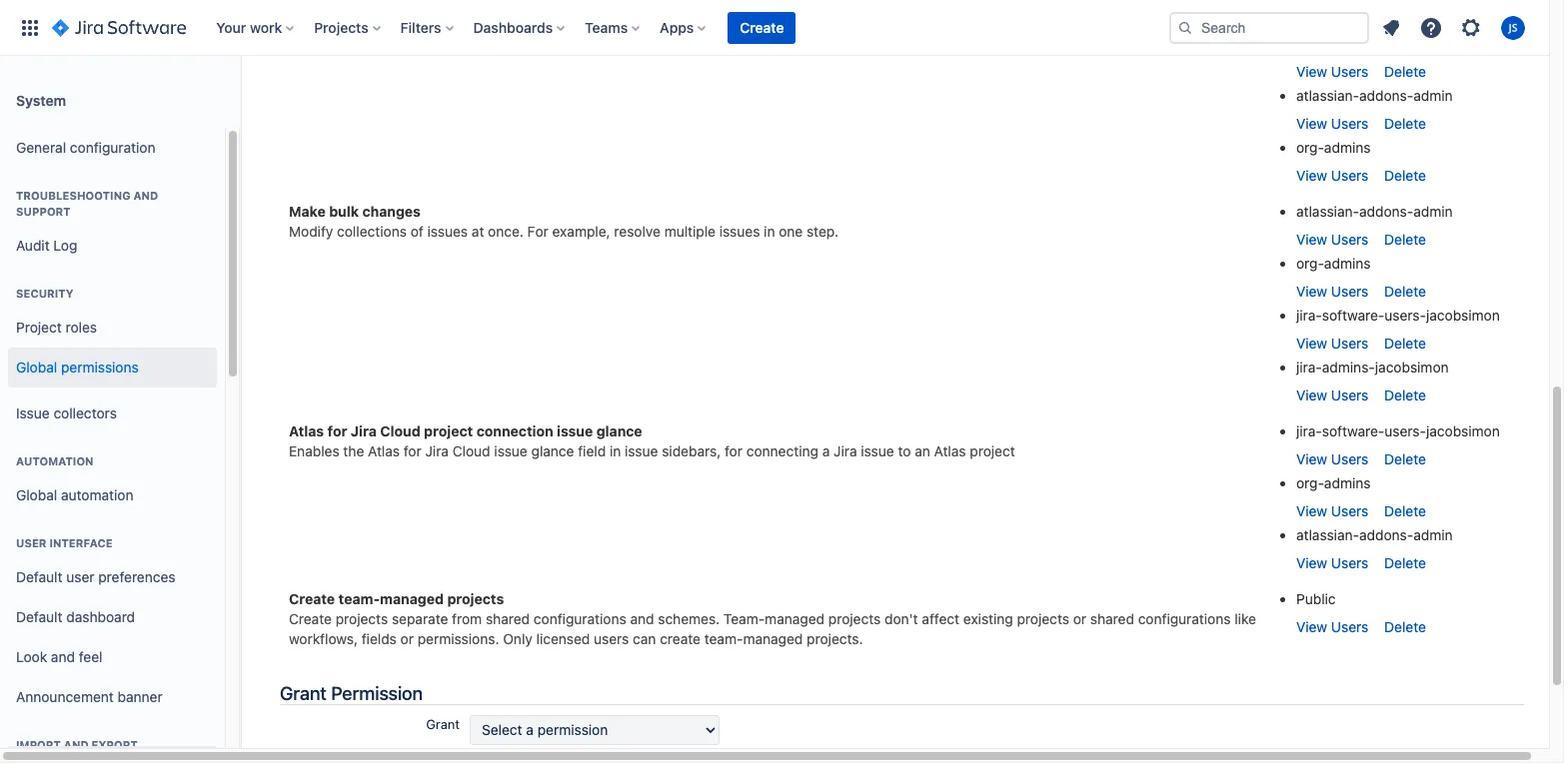 Task type: locate. For each thing, give the bounding box(es) containing it.
projects up fields
[[336, 610, 388, 627]]

view users for 12th 'delete' "link"
[[1297, 618, 1369, 635]]

view users for sixth 'delete' "link" from the bottom
[[1297, 334, 1369, 351]]

users- up the jira-admins-jacobsimon
[[1385, 306, 1427, 323]]

global
[[16, 358, 57, 375], [16, 486, 57, 503]]

collections
[[337, 222, 407, 239]]

managed
[[380, 590, 444, 607], [765, 610, 825, 627], [743, 630, 803, 647]]

0 vertical spatial managed
[[380, 590, 444, 607]]

2 delete link from the top
[[1385, 63, 1426, 80]]

3 users from the top
[[1331, 115, 1369, 132]]

view users for fourth 'delete' "link" from the bottom of the page
[[1297, 450, 1369, 467]]

banner
[[0, 0, 1549, 56]]

3 view users from the top
[[1297, 115, 1369, 132]]

admin for software-
[[1414, 87, 1453, 104]]

team-
[[339, 590, 380, 607], [705, 630, 743, 647]]

1 view users from the top
[[1297, 11, 1369, 28]]

cloud
[[380, 422, 421, 439], [453, 442, 490, 459]]

9 view users link from the top
[[1297, 450, 1369, 467]]

software- up admins-
[[1322, 306, 1385, 323]]

apps
[[660, 18, 694, 35]]

1 global from the top
[[16, 358, 57, 375]]

your work
[[216, 18, 282, 35]]

2 vertical spatial atlassian-addons-admin
[[1297, 526, 1453, 543]]

2 vertical spatial users-
[[1385, 422, 1427, 439]]

or right existing
[[1073, 610, 1087, 627]]

2 jira- from the top
[[1297, 306, 1322, 323]]

1 vertical spatial atlassian-
[[1297, 202, 1360, 219]]

9 users from the top
[[1331, 450, 1369, 467]]

your profile and settings image
[[1501, 15, 1525, 39]]

and
[[336, 3, 360, 20], [133, 189, 158, 202], [630, 610, 654, 627], [51, 648, 75, 665], [64, 739, 89, 752]]

grant for grant
[[426, 717, 460, 733]]

2 admin from the top
[[1414, 202, 1453, 219]]

1 users- from the top
[[1385, 35, 1427, 52]]

1 horizontal spatial configurations
[[1138, 610, 1231, 627]]

3 org-admins from the top
[[1297, 474, 1371, 491]]

3 admins from the top
[[1324, 474, 1371, 491]]

project left "connection"
[[424, 422, 473, 439]]

for up the
[[328, 422, 347, 439]]

projects up the from
[[447, 590, 504, 607]]

and down general configuration "link" at top
[[133, 189, 158, 202]]

projects
[[447, 590, 504, 607], [336, 610, 388, 627], [829, 610, 881, 627], [1017, 610, 1070, 627]]

0 vertical spatial admin
[[1414, 87, 1453, 104]]

1 vertical spatial project
[[970, 442, 1015, 459]]

2 vertical spatial jira-software-users-jacobsimon
[[1297, 422, 1500, 439]]

issues
[[427, 222, 468, 239], [720, 222, 760, 239]]

and inside user interface group
[[51, 648, 75, 665]]

2 vertical spatial org-admins
[[1297, 474, 1371, 491]]

0 vertical spatial org-
[[1297, 138, 1324, 155]]

org-admins for addons-
[[1297, 254, 1371, 271]]

jira right the
[[425, 442, 449, 459]]

view users link for 1st 'delete' "link" from the top of the page
[[1297, 11, 1369, 28]]

software- left help image
[[1322, 35, 1385, 52]]

2 org-admins from the top
[[1297, 254, 1371, 271]]

and up can
[[630, 610, 654, 627]]

step.
[[807, 222, 839, 239]]

view for tenth 'delete' "link" from the bottom of the page
[[1297, 115, 1328, 132]]

2 view users from the top
[[1297, 63, 1369, 80]]

global inside "link"
[[16, 486, 57, 503]]

view for 12th 'delete' "link"
[[1297, 618, 1328, 635]]

projects right existing
[[1017, 610, 1070, 627]]

0 vertical spatial in
[[764, 222, 775, 239]]

atlas right the an
[[934, 442, 966, 459]]

in left 'one'
[[764, 222, 775, 239]]

2 vertical spatial software-
[[1322, 422, 1385, 439]]

8 view from the top
[[1297, 386, 1328, 403]]

export
[[92, 739, 138, 752]]

2 configurations from the left
[[1138, 610, 1231, 627]]

filters
[[401, 18, 441, 35]]

issue collectors link
[[8, 394, 217, 434]]

2 global from the top
[[16, 486, 57, 503]]

1 vertical spatial global
[[16, 486, 57, 503]]

1 vertical spatial glance
[[531, 442, 574, 459]]

0 vertical spatial grant
[[280, 682, 327, 704]]

2 jira-software-users-jacobsimon from the top
[[1297, 306, 1500, 323]]

1 admins from the top
[[1324, 138, 1371, 155]]

1 vertical spatial users-
[[1385, 306, 1427, 323]]

0 vertical spatial software-
[[1322, 35, 1385, 52]]

users- left 'settings' icon
[[1385, 35, 1427, 52]]

10 view from the top
[[1297, 502, 1328, 519]]

and left feel
[[51, 648, 75, 665]]

2 vertical spatial admin
[[1414, 526, 1453, 543]]

12 delete from the top
[[1385, 618, 1426, 635]]

permissions
[[61, 358, 139, 375]]

5 view users link from the top
[[1297, 230, 1369, 247]]

bulk
[[329, 202, 359, 219]]

1 view users link from the top
[[1297, 11, 1369, 28]]

view for 1st 'delete' "link" from the top of the page
[[1297, 11, 1328, 28]]

1 vertical spatial org-
[[1297, 254, 1324, 271]]

view for 11th 'delete' "link" from the bottom of the page
[[1297, 63, 1328, 80]]

atlassian-
[[1297, 87, 1360, 104], [1297, 202, 1360, 219], [1297, 526, 1360, 543]]

jira-software-users-jacobsimon
[[1297, 35, 1500, 52], [1297, 306, 1500, 323], [1297, 422, 1500, 439]]

1 view from the top
[[1297, 11, 1328, 28]]

for
[[328, 422, 347, 439], [404, 442, 422, 459], [725, 442, 743, 459]]

and for create and delete group filter subscriptions.
[[336, 3, 360, 20]]

software- for fourth 'delete' "link" from the bottom of the page
[[1322, 422, 1385, 439]]

0 horizontal spatial in
[[610, 442, 621, 459]]

2 vertical spatial org-
[[1297, 474, 1324, 491]]

7 view users from the top
[[1297, 334, 1369, 351]]

primary element
[[12, 0, 1170, 55]]

4 delete link from the top
[[1385, 166, 1426, 183]]

1 vertical spatial team-
[[705, 630, 743, 647]]

2 software- from the top
[[1322, 306, 1385, 323]]

2 vertical spatial addons-
[[1360, 526, 1414, 543]]

jira software image
[[52, 15, 186, 39], [52, 15, 186, 39]]

2 vertical spatial managed
[[743, 630, 803, 647]]

9 view users from the top
[[1297, 450, 1369, 467]]

global down automation
[[16, 486, 57, 503]]

users for 10th 'delete' "link" from the top
[[1331, 502, 1369, 519]]

teams
[[585, 18, 628, 35]]

0 horizontal spatial atlas
[[289, 422, 324, 439]]

7 view from the top
[[1297, 334, 1328, 351]]

announcement
[[16, 688, 114, 705]]

view users for 10th 'delete' "link" from the top
[[1297, 502, 1369, 519]]

1 vertical spatial default
[[16, 608, 62, 625]]

default inside the default dashboard link
[[16, 608, 62, 625]]

search image
[[1178, 19, 1194, 35]]

connecting
[[747, 442, 819, 459]]

atlas right the
[[368, 442, 400, 459]]

3 software- from the top
[[1322, 422, 1385, 439]]

11 users from the top
[[1331, 554, 1369, 571]]

0 horizontal spatial issues
[[427, 222, 468, 239]]

grant down the 'workflows,'
[[280, 682, 327, 704]]

default user preferences link
[[8, 558, 217, 598]]

0 vertical spatial global
[[16, 358, 57, 375]]

0 vertical spatial atlassian-
[[1297, 87, 1360, 104]]

jira right a
[[834, 442, 857, 459]]

1 horizontal spatial for
[[404, 442, 422, 459]]

1 horizontal spatial project
[[970, 442, 1015, 459]]

view users for 7th 'delete' "link" from the bottom
[[1297, 282, 1369, 299]]

configurations up licensed
[[534, 610, 626, 627]]

users for 7th 'delete' "link" from the bottom
[[1331, 282, 1369, 299]]

11 delete link from the top
[[1385, 554, 1426, 571]]

glance left field
[[531, 442, 574, 459]]

1 horizontal spatial cloud
[[453, 442, 490, 459]]

0 horizontal spatial cloud
[[380, 422, 421, 439]]

0 horizontal spatial shared
[[486, 610, 530, 627]]

Search field
[[1170, 11, 1370, 43]]

5 view users from the top
[[1297, 230, 1369, 247]]

shared
[[486, 610, 530, 627], [1090, 610, 1135, 627]]

1 vertical spatial cloud
[[453, 442, 490, 459]]

jacobsimon for 11th 'delete' "link" from the bottom of the page
[[1427, 35, 1500, 52]]

1 vertical spatial admins
[[1324, 254, 1371, 271]]

or down 'separate'
[[401, 630, 414, 647]]

12 view from the top
[[1297, 618, 1328, 635]]

12 view users from the top
[[1297, 618, 1369, 635]]

group
[[407, 3, 445, 20]]

10 delete link from the top
[[1385, 502, 1426, 519]]

1 vertical spatial jira-software-users-jacobsimon
[[1297, 306, 1500, 323]]

10 delete from the top
[[1385, 502, 1426, 519]]

software- for sixth 'delete' "link" from the bottom
[[1322, 306, 1385, 323]]

0 vertical spatial team-
[[339, 590, 380, 607]]

3 org- from the top
[[1297, 474, 1324, 491]]

atlassian- for org-
[[1297, 526, 1360, 543]]

system
[[16, 91, 66, 108]]

and right import
[[64, 739, 89, 752]]

issue
[[16, 404, 50, 421]]

configurations left "like"
[[1138, 610, 1231, 627]]

schemes.
[[658, 610, 720, 627]]

3 admin from the top
[[1414, 526, 1453, 543]]

8 view users from the top
[[1297, 386, 1369, 403]]

1 vertical spatial addons-
[[1360, 202, 1414, 219]]

1 horizontal spatial team-
[[705, 630, 743, 647]]

8 view users link from the top
[[1297, 386, 1369, 403]]

2 view from the top
[[1297, 63, 1328, 80]]

1 horizontal spatial issues
[[720, 222, 760, 239]]

6 view users from the top
[[1297, 282, 1369, 299]]

permissions.
[[418, 630, 499, 647]]

default down user
[[16, 568, 62, 585]]

jira up the
[[351, 422, 377, 439]]

0 vertical spatial addons-
[[1360, 87, 1414, 104]]

issue left to at the right bottom of page
[[861, 442, 894, 459]]

and left the delete
[[336, 3, 360, 20]]

2 users from the top
[[1331, 63, 1369, 80]]

and for troubleshooting and support
[[133, 189, 158, 202]]

software- down admins-
[[1322, 422, 1385, 439]]

in right field
[[610, 442, 621, 459]]

1 vertical spatial in
[[610, 442, 621, 459]]

in inside make bulk changes modify collections of issues at once. for example, resolve multiple issues in one step.
[[764, 222, 775, 239]]

0 vertical spatial users-
[[1385, 35, 1427, 52]]

delete
[[1385, 11, 1426, 28], [1385, 63, 1426, 80], [1385, 115, 1426, 132], [1385, 166, 1426, 183], [1385, 230, 1426, 247], [1385, 282, 1426, 299], [1385, 334, 1426, 351], [1385, 386, 1426, 403], [1385, 450, 1426, 467], [1385, 502, 1426, 519], [1385, 554, 1426, 571], [1385, 618, 1426, 635]]

12 view users link from the top
[[1297, 618, 1369, 635]]

jira-software-users-jacobsimon for 11th 'delete' "link" from the bottom of the page
[[1297, 35, 1500, 52]]

team- down team-
[[705, 630, 743, 647]]

users
[[1331, 11, 1369, 28], [1331, 63, 1369, 80], [1331, 115, 1369, 132], [1331, 166, 1369, 183], [1331, 230, 1369, 247], [1331, 282, 1369, 299], [1331, 334, 1369, 351], [1331, 386, 1369, 403], [1331, 450, 1369, 467], [1331, 502, 1369, 519], [1331, 554, 1369, 571], [1331, 618, 1369, 635]]

project
[[424, 422, 473, 439], [970, 442, 1015, 459]]

atlas up enables
[[289, 422, 324, 439]]

settings image
[[1459, 15, 1483, 39]]

view users link for 11th 'delete' "link" from the top of the page
[[1297, 554, 1369, 571]]

1 horizontal spatial grant
[[426, 717, 460, 733]]

0 vertical spatial atlassian-addons-admin
[[1297, 87, 1453, 104]]

4 delete from the top
[[1385, 166, 1426, 183]]

1 vertical spatial grant
[[426, 717, 460, 733]]

3 atlassian- from the top
[[1297, 526, 1360, 543]]

addons- for software-
[[1360, 87, 1414, 104]]

and for look and feel
[[51, 648, 75, 665]]

create inside button
[[740, 18, 784, 35]]

6 view users link from the top
[[1297, 282, 1369, 299]]

view users link for 12th 'delete' "link"
[[1297, 618, 1369, 635]]

project right the an
[[970, 442, 1015, 459]]

3 jira-software-users-jacobsimon from the top
[[1297, 422, 1500, 439]]

6 users from the top
[[1331, 282, 1369, 299]]

appswitcher icon image
[[18, 15, 42, 39]]

users-
[[1385, 35, 1427, 52], [1385, 306, 1427, 323], [1385, 422, 1427, 439]]

example,
[[552, 222, 610, 239]]

2 addons- from the top
[[1360, 202, 1414, 219]]

1 horizontal spatial or
[[1073, 610, 1087, 627]]

8 users from the top
[[1331, 386, 1369, 403]]

7 view users link from the top
[[1297, 334, 1369, 351]]

org-admins
[[1297, 138, 1371, 155], [1297, 254, 1371, 271], [1297, 474, 1371, 491]]

for right the
[[404, 442, 422, 459]]

troubleshooting and support group
[[8, 168, 217, 272]]

log
[[53, 237, 77, 254]]

3 view users link from the top
[[1297, 115, 1369, 132]]

0 horizontal spatial grant
[[280, 682, 327, 704]]

users for 8th 'delete' "link" from the top
[[1331, 386, 1369, 403]]

2 vertical spatial atlassian-
[[1297, 526, 1360, 543]]

view users link for 11th 'delete' "link" from the bottom of the page
[[1297, 63, 1369, 80]]

2 admins from the top
[[1324, 254, 1371, 271]]

1 horizontal spatial shared
[[1090, 610, 1135, 627]]

11 view from the top
[[1297, 554, 1328, 571]]

view users for 8th 'delete' "link" from the top
[[1297, 386, 1369, 403]]

from
[[452, 610, 482, 627]]

10 view users from the top
[[1297, 502, 1369, 519]]

3 atlassian-addons-admin from the top
[[1297, 526, 1453, 543]]

1 atlassian-addons-admin from the top
[[1297, 87, 1453, 104]]

0 vertical spatial project
[[424, 422, 473, 439]]

1 vertical spatial admin
[[1414, 202, 1453, 219]]

enables
[[289, 442, 340, 459]]

delete link
[[1385, 11, 1426, 28], [1385, 63, 1426, 80], [1385, 115, 1426, 132], [1385, 166, 1426, 183], [1385, 230, 1426, 247], [1385, 282, 1426, 299], [1385, 334, 1426, 351], [1385, 386, 1426, 403], [1385, 450, 1426, 467], [1385, 502, 1426, 519], [1385, 554, 1426, 571], [1385, 618, 1426, 635]]

1 addons- from the top
[[1360, 87, 1414, 104]]

addons-
[[1360, 87, 1414, 104], [1360, 202, 1414, 219], [1360, 526, 1414, 543]]

the
[[343, 442, 364, 459]]

create
[[289, 3, 332, 20], [740, 18, 784, 35], [289, 590, 335, 607], [289, 610, 332, 627]]

6 view from the top
[[1297, 282, 1328, 299]]

7 delete link from the top
[[1385, 334, 1426, 351]]

global for global permissions
[[16, 358, 57, 375]]

5 users from the top
[[1331, 230, 1369, 247]]

0 vertical spatial default
[[16, 568, 62, 585]]

default for default dashboard
[[16, 608, 62, 625]]

troubleshooting and support
[[16, 189, 158, 218]]

glance up field
[[597, 422, 642, 439]]

admin for admins
[[1414, 526, 1453, 543]]

view users for 1st 'delete' "link" from the top of the page
[[1297, 11, 1369, 28]]

issues left at
[[427, 222, 468, 239]]

0 vertical spatial admins
[[1324, 138, 1371, 155]]

1 horizontal spatial in
[[764, 222, 775, 239]]

2 vertical spatial admins
[[1324, 474, 1371, 491]]

4 view users link from the top
[[1297, 166, 1369, 183]]

jacobsimon for sixth 'delete' "link" from the bottom
[[1427, 306, 1500, 323]]

create for create and delete group filter subscriptions.
[[289, 3, 332, 20]]

1 horizontal spatial jira
[[425, 442, 449, 459]]

1 delete link from the top
[[1385, 11, 1426, 28]]

2 org- from the top
[[1297, 254, 1324, 271]]

1 horizontal spatial glance
[[597, 422, 642, 439]]

3 view from the top
[[1297, 115, 1328, 132]]

default up look
[[16, 608, 62, 625]]

view for 11th 'delete' "link" from the top of the page
[[1297, 554, 1328, 571]]

default inside 'default user preferences' link
[[16, 568, 62, 585]]

org- for jira-
[[1297, 474, 1324, 491]]

10 view users link from the top
[[1297, 502, 1369, 519]]

8 delete from the top
[[1385, 386, 1426, 403]]

5 view from the top
[[1297, 230, 1328, 247]]

0 horizontal spatial jira
[[351, 422, 377, 439]]

0 horizontal spatial glance
[[531, 442, 574, 459]]

glance
[[597, 422, 642, 439], [531, 442, 574, 459]]

11 view users from the top
[[1297, 554, 1369, 571]]

7 users from the top
[[1331, 334, 1369, 351]]

1 software- from the top
[[1322, 35, 1385, 52]]

1 jira-software-users-jacobsimon from the top
[[1297, 35, 1500, 52]]

projects up projects.
[[829, 610, 881, 627]]

0 vertical spatial org-admins
[[1297, 138, 1371, 155]]

jira-
[[1297, 35, 1322, 52], [1297, 306, 1322, 323], [1297, 358, 1322, 375], [1297, 422, 1322, 439]]

10 users from the top
[[1331, 502, 1369, 519]]

grant down 'permissions.'
[[426, 717, 460, 733]]

team- up fields
[[339, 590, 380, 607]]

and inside the create team-managed projects create projects separate from shared configurations and schemes. team-managed projects don't affect existing projects or shared configurations like workflows, fields or permissions. only licensed users can create team-managed projects.
[[630, 610, 654, 627]]

1 vertical spatial atlassian-addons-admin
[[1297, 202, 1453, 219]]

view users
[[1297, 11, 1369, 28], [1297, 63, 1369, 80], [1297, 115, 1369, 132], [1297, 166, 1369, 183], [1297, 230, 1369, 247], [1297, 282, 1369, 299], [1297, 334, 1369, 351], [1297, 386, 1369, 403], [1297, 450, 1369, 467], [1297, 502, 1369, 519], [1297, 554, 1369, 571], [1297, 618, 1369, 635]]

0 horizontal spatial team-
[[339, 590, 380, 607]]

4 view users from the top
[[1297, 166, 1369, 183]]

user interface
[[16, 537, 113, 550]]

create button
[[728, 11, 796, 43]]

1 vertical spatial org-admins
[[1297, 254, 1371, 271]]

make bulk changes modify collections of issues at once. for example, resolve multiple issues in one step.
[[289, 202, 839, 239]]

general
[[16, 139, 66, 156]]

users- for 11th 'delete' "link" from the bottom of the page
[[1385, 35, 1427, 52]]

4 users from the top
[[1331, 166, 1369, 183]]

admins
[[1324, 138, 1371, 155], [1324, 254, 1371, 271], [1324, 474, 1371, 491]]

0 horizontal spatial configurations
[[534, 610, 626, 627]]

apps button
[[654, 11, 714, 43]]

notifications image
[[1380, 15, 1404, 39]]

grant
[[280, 682, 327, 704], [426, 717, 460, 733]]

managed up projects.
[[765, 610, 825, 627]]

org- for atlassian-
[[1297, 254, 1324, 271]]

2 users- from the top
[[1385, 306, 1427, 323]]

5 delete from the top
[[1385, 230, 1426, 247]]

0 vertical spatial jira-software-users-jacobsimon
[[1297, 35, 1500, 52]]

1 vertical spatial software-
[[1322, 306, 1385, 323]]

global inside security group
[[16, 358, 57, 375]]

view users link for fourth 'delete' "link"
[[1297, 166, 1369, 183]]

collectors
[[53, 404, 117, 421]]

banner
[[118, 688, 163, 705]]

org-
[[1297, 138, 1324, 155], [1297, 254, 1324, 271], [1297, 474, 1324, 491]]

atlassian-addons-admin
[[1297, 87, 1453, 104], [1297, 202, 1453, 219], [1297, 526, 1453, 543]]

default
[[16, 568, 62, 585], [16, 608, 62, 625]]

connection
[[477, 422, 553, 439]]

to
[[898, 442, 911, 459]]

1 configurations from the left
[[534, 610, 626, 627]]

view users for tenth 'delete' "link" from the bottom of the page
[[1297, 115, 1369, 132]]

1 vertical spatial or
[[401, 630, 414, 647]]

users- down the jira-admins-jacobsimon
[[1385, 422, 1427, 439]]

view users for 11th 'delete' "link" from the bottom of the page
[[1297, 63, 1369, 80]]

issues right multiple
[[720, 222, 760, 239]]

create and delete group filter subscriptions.
[[289, 3, 573, 20]]

1 users from the top
[[1331, 11, 1369, 28]]

and inside 'troubleshooting and support'
[[133, 189, 158, 202]]

user
[[16, 537, 47, 550]]

for right the sidebars,
[[725, 442, 743, 459]]

1 atlassian- from the top
[[1297, 87, 1360, 104]]

2 default from the top
[[16, 608, 62, 625]]

default for default user preferences
[[16, 568, 62, 585]]

managed down team-
[[743, 630, 803, 647]]

global down project
[[16, 358, 57, 375]]

at
[[472, 222, 484, 239]]

jira-admins-jacobsimon
[[1297, 358, 1449, 375]]

managed up 'separate'
[[380, 590, 444, 607]]

9 view from the top
[[1297, 450, 1328, 467]]

import and export
[[16, 739, 138, 752]]



Task type: describe. For each thing, give the bounding box(es) containing it.
once.
[[488, 222, 524, 239]]

and for import and export
[[64, 739, 89, 752]]

team-
[[724, 610, 765, 627]]

audit log link
[[8, 226, 217, 266]]

3 jira- from the top
[[1297, 358, 1322, 375]]

in inside atlas for jira cloud project connection issue glance enables the atlas for jira cloud issue glance field in issue sidebars, for connecting a jira issue to an atlas project
[[610, 442, 621, 459]]

configuration
[[70, 139, 155, 156]]

jira-software-users-jacobsimon for sixth 'delete' "link" from the bottom
[[1297, 306, 1500, 323]]

dashboards button
[[467, 11, 573, 43]]

an
[[915, 442, 931, 459]]

subscriptions.
[[482, 3, 573, 20]]

view for fifth 'delete' "link" from the top of the page
[[1297, 230, 1328, 247]]

issue collectors
[[16, 404, 117, 421]]

users for tenth 'delete' "link" from the bottom of the page
[[1331, 115, 1369, 132]]

sidebar navigation image
[[218, 80, 262, 120]]

view for 10th 'delete' "link" from the top
[[1297, 502, 1328, 519]]

global permissions
[[16, 358, 139, 375]]

1 issues from the left
[[427, 222, 468, 239]]

6 delete from the top
[[1385, 282, 1426, 299]]

user interface group
[[8, 516, 217, 724]]

modify
[[289, 222, 333, 239]]

look and feel
[[16, 648, 102, 665]]

banner containing your work
[[0, 0, 1549, 56]]

licensed
[[536, 630, 590, 647]]

look
[[16, 648, 47, 665]]

software- for 11th 'delete' "link" from the bottom of the page
[[1322, 35, 1385, 52]]

users for 11th 'delete' "link" from the top of the page
[[1331, 554, 1369, 571]]

addons- for admins
[[1360, 526, 1414, 543]]

resolve
[[614, 222, 661, 239]]

2 delete from the top
[[1385, 63, 1426, 80]]

admins for atlassian-
[[1324, 254, 1371, 271]]

8 delete link from the top
[[1385, 386, 1426, 403]]

roles
[[66, 318, 97, 335]]

teams button
[[579, 11, 648, 43]]

users for 12th 'delete' "link"
[[1331, 618, 1369, 635]]

changes
[[362, 202, 421, 219]]

9 delete from the top
[[1385, 450, 1426, 467]]

a
[[822, 442, 830, 459]]

0 vertical spatial glance
[[597, 422, 642, 439]]

view for sixth 'delete' "link" from the bottom
[[1297, 334, 1328, 351]]

0 vertical spatial cloud
[[380, 422, 421, 439]]

project roles
[[16, 318, 97, 335]]

existing
[[964, 610, 1013, 627]]

admins-
[[1322, 358, 1375, 375]]

help image
[[1420, 15, 1443, 39]]

1 org-admins from the top
[[1297, 138, 1371, 155]]

0 vertical spatial or
[[1073, 610, 1087, 627]]

6 delete link from the top
[[1385, 282, 1426, 299]]

users- for fourth 'delete' "link" from the bottom of the page
[[1385, 422, 1427, 439]]

atlassian-addons-admin for admins
[[1297, 526, 1453, 543]]

1 jira- from the top
[[1297, 35, 1322, 52]]

global for global automation
[[16, 486, 57, 503]]

one
[[779, 222, 803, 239]]

user
[[66, 568, 94, 585]]

support
[[16, 205, 71, 218]]

view for fourth 'delete' "link"
[[1297, 166, 1328, 183]]

2 horizontal spatial atlas
[[934, 442, 966, 459]]

2 shared from the left
[[1090, 610, 1135, 627]]

create for create
[[740, 18, 784, 35]]

view users link for 8th 'delete' "link" from the top
[[1297, 386, 1369, 403]]

work
[[250, 18, 282, 35]]

project
[[16, 318, 62, 335]]

view users link for fourth 'delete' "link" from the bottom of the page
[[1297, 450, 1369, 467]]

create for create team-managed projects create projects separate from shared configurations and schemes. team-managed projects don't affect existing projects or shared configurations like workflows, fields or permissions. only licensed users can create team-managed projects.
[[289, 590, 335, 607]]

general configuration
[[16, 139, 155, 156]]

users for fourth 'delete' "link"
[[1331, 166, 1369, 183]]

interface
[[49, 537, 113, 550]]

projects
[[314, 18, 369, 35]]

troubleshooting
[[16, 189, 131, 202]]

4 jira- from the top
[[1297, 422, 1322, 439]]

12 delete link from the top
[[1385, 618, 1426, 635]]

view users link for 7th 'delete' "link" from the bottom
[[1297, 282, 1369, 299]]

users
[[594, 630, 629, 647]]

sidebars,
[[662, 442, 721, 459]]

default user preferences
[[16, 568, 175, 585]]

11 delete from the top
[[1385, 554, 1426, 571]]

9 delete link from the top
[[1385, 450, 1426, 467]]

view for fourth 'delete' "link" from the bottom of the page
[[1297, 450, 1328, 467]]

security group
[[8, 266, 217, 394]]

3 delete link from the top
[[1385, 115, 1426, 132]]

view for 8th 'delete' "link" from the top
[[1297, 386, 1328, 403]]

users- for sixth 'delete' "link" from the bottom
[[1385, 306, 1427, 323]]

3 delete from the top
[[1385, 115, 1426, 132]]

issue down "connection"
[[494, 442, 528, 459]]

global automation link
[[8, 476, 217, 516]]

0 horizontal spatial or
[[401, 630, 414, 647]]

jacobsimon for fourth 'delete' "link" from the bottom of the page
[[1427, 422, 1500, 439]]

your
[[216, 18, 246, 35]]

users for 1st 'delete' "link" from the top of the page
[[1331, 11, 1369, 28]]

2 atlassian-addons-admin from the top
[[1297, 202, 1453, 219]]

1 vertical spatial managed
[[765, 610, 825, 627]]

2 horizontal spatial jira
[[834, 442, 857, 459]]

2 horizontal spatial for
[[725, 442, 743, 459]]

1 org- from the top
[[1297, 138, 1324, 155]]

atlas for jira cloud project connection issue glance enables the atlas for jira cloud issue glance field in issue sidebars, for connecting a jira issue to an atlas project
[[289, 422, 1015, 459]]

view users link for 10th 'delete' "link" from the top
[[1297, 502, 1369, 519]]

separate
[[392, 610, 448, 627]]

default dashboard link
[[8, 598, 217, 638]]

audit
[[16, 237, 50, 254]]

automation
[[16, 455, 94, 468]]

view users link for tenth 'delete' "link" from the bottom of the page
[[1297, 115, 1369, 132]]

0 horizontal spatial for
[[328, 422, 347, 439]]

filters button
[[395, 11, 461, 43]]

2 issues from the left
[[720, 222, 760, 239]]

announcement banner
[[16, 688, 163, 705]]

permission
[[331, 682, 423, 704]]

1 delete from the top
[[1385, 11, 1426, 28]]

grant permission
[[280, 682, 423, 704]]

default dashboard
[[16, 608, 135, 625]]

create team-managed projects create projects separate from shared configurations and schemes. team-managed projects don't affect existing projects or shared configurations like workflows, fields or permissions. only licensed users can create team-managed projects.
[[289, 590, 1256, 647]]

0 horizontal spatial project
[[424, 422, 473, 439]]

global permissions link
[[8, 348, 217, 388]]

field
[[578, 442, 606, 459]]

don't
[[885, 610, 918, 627]]

look and feel link
[[8, 638, 217, 678]]

security
[[16, 287, 73, 300]]

atlassian-addons-admin for software-
[[1297, 87, 1453, 104]]

view users for fifth 'delete' "link" from the top of the page
[[1297, 230, 1369, 247]]

announcement banner link
[[8, 678, 217, 718]]

grant for grant permission
[[280, 682, 327, 704]]

import
[[16, 739, 61, 752]]

filter
[[449, 3, 479, 20]]

1 shared from the left
[[486, 610, 530, 627]]

for
[[527, 222, 549, 239]]

7 delete from the top
[[1385, 334, 1426, 351]]

affect
[[922, 610, 960, 627]]

issue right field
[[625, 442, 658, 459]]

your work button
[[210, 11, 302, 43]]

public
[[1297, 590, 1336, 607]]

make
[[289, 202, 326, 219]]

5 delete link from the top
[[1385, 230, 1426, 247]]

dashboard
[[66, 608, 135, 625]]

jira-software-users-jacobsimon for fourth 'delete' "link" from the bottom of the page
[[1297, 422, 1500, 439]]

atlassian- for jira-
[[1297, 87, 1360, 104]]

issue up field
[[557, 422, 593, 439]]

view users for fourth 'delete' "link"
[[1297, 166, 1369, 183]]

project roles link
[[8, 308, 217, 348]]

audit log
[[16, 237, 77, 254]]

view users link for fifth 'delete' "link" from the top of the page
[[1297, 230, 1369, 247]]

users for 11th 'delete' "link" from the bottom of the page
[[1331, 63, 1369, 80]]

can
[[633, 630, 656, 647]]

view users for 11th 'delete' "link" from the top of the page
[[1297, 554, 1369, 571]]

2 atlassian- from the top
[[1297, 202, 1360, 219]]

multiple
[[664, 222, 716, 239]]

view users link for sixth 'delete' "link" from the bottom
[[1297, 334, 1369, 351]]

automation group
[[8, 434, 217, 522]]

global automation
[[16, 486, 134, 503]]

create
[[660, 630, 701, 647]]

view for 7th 'delete' "link" from the bottom
[[1297, 282, 1328, 299]]

users for fourth 'delete' "link" from the bottom of the page
[[1331, 450, 1369, 467]]

fields
[[362, 630, 397, 647]]

projects button
[[308, 11, 389, 43]]

like
[[1235, 610, 1256, 627]]

users for sixth 'delete' "link" from the bottom
[[1331, 334, 1369, 351]]

1 horizontal spatial atlas
[[368, 442, 400, 459]]

users for fifth 'delete' "link" from the top of the page
[[1331, 230, 1369, 247]]

org-admins for software-
[[1297, 474, 1371, 491]]

workflows,
[[289, 630, 358, 647]]

admins for jira-
[[1324, 474, 1371, 491]]

general configuration link
[[8, 128, 217, 168]]

dashboards
[[473, 18, 553, 35]]

delete
[[363, 3, 404, 20]]



Task type: vqa. For each thing, say whether or not it's contained in the screenshot.
Delete link associated with 5th THE VIEW USERS link
yes



